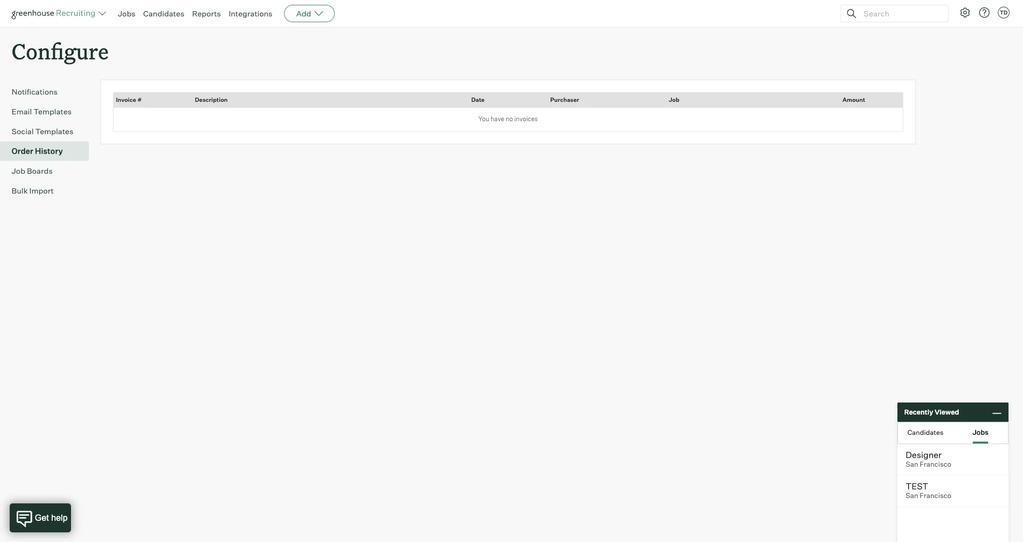 Task type: locate. For each thing, give the bounding box(es) containing it.
1 vertical spatial candidates
[[908, 429, 944, 437]]

candidates
[[143, 9, 184, 18], [908, 429, 944, 437]]

social templates link
[[12, 126, 85, 137]]

0 horizontal spatial jobs
[[118, 9, 136, 18]]

jobs link
[[118, 9, 136, 18]]

templates
[[34, 107, 72, 117], [35, 127, 73, 136]]

history
[[35, 147, 63, 156]]

job for job
[[669, 96, 680, 104]]

1 horizontal spatial candidates
[[908, 429, 944, 437]]

order history link
[[12, 146, 85, 157]]

1 vertical spatial francisco
[[921, 492, 952, 501]]

social
[[12, 127, 34, 136]]

bulk import link
[[12, 185, 85, 197]]

2 san from the top
[[906, 492, 919, 501]]

templates up history
[[35, 127, 73, 136]]

test
[[906, 481, 929, 492]]

1 vertical spatial job
[[12, 166, 25, 176]]

configure
[[12, 37, 109, 65]]

job
[[669, 96, 680, 104], [12, 166, 25, 176]]

0 horizontal spatial candidates
[[143, 9, 184, 18]]

reports
[[192, 9, 221, 18]]

0 vertical spatial francisco
[[921, 461, 952, 469]]

1 francisco from the top
[[921, 461, 952, 469]]

francisco down designer san francisco
[[921, 492, 952, 501]]

2 francisco from the top
[[921, 492, 952, 501]]

designer san francisco
[[906, 450, 952, 469]]

francisco inside test san francisco
[[921, 492, 952, 501]]

francisco inside designer san francisco
[[921, 461, 952, 469]]

integrations link
[[229, 9, 273, 18]]

1 vertical spatial san
[[906, 492, 919, 501]]

san up test
[[906, 461, 919, 469]]

templates up 'social templates' link
[[34, 107, 72, 117]]

candidates right jobs link
[[143, 9, 184, 18]]

invoice
[[116, 96, 136, 104]]

francisco
[[921, 461, 952, 469], [921, 492, 952, 501]]

1 horizontal spatial jobs
[[973, 429, 989, 437]]

1 horizontal spatial job
[[669, 96, 680, 104]]

san inside designer san francisco
[[906, 461, 919, 469]]

jobs
[[118, 9, 136, 18], [973, 429, 989, 437]]

greenhouse recruiting image
[[12, 8, 99, 19]]

boards
[[27, 166, 53, 176]]

1 vertical spatial templates
[[35, 127, 73, 136]]

description
[[195, 96, 228, 104]]

invoice #
[[116, 96, 142, 104]]

san inside test san francisco
[[906, 492, 919, 501]]

email
[[12, 107, 32, 117]]

bulk
[[12, 186, 28, 196]]

0 horizontal spatial job
[[12, 166, 25, 176]]

tab list
[[899, 423, 1009, 444]]

0 vertical spatial job
[[669, 96, 680, 104]]

0 vertical spatial san
[[906, 461, 919, 469]]

1 san from the top
[[906, 461, 919, 469]]

candidates down recently viewed at the bottom of the page
[[908, 429, 944, 437]]

you
[[479, 115, 490, 123]]

san down designer san francisco
[[906, 492, 919, 501]]

0 vertical spatial templates
[[34, 107, 72, 117]]

job boards
[[12, 166, 53, 176]]

francisco for designer
[[921, 461, 952, 469]]

francisco for test
[[921, 492, 952, 501]]

francisco up test san francisco
[[921, 461, 952, 469]]

email templates
[[12, 107, 72, 117]]

viewed
[[935, 409, 960, 417]]

candidates link
[[143, 9, 184, 18]]

designer
[[906, 450, 942, 461]]

notifications link
[[12, 86, 85, 98]]

san
[[906, 461, 919, 469], [906, 492, 919, 501]]

Search text field
[[862, 7, 940, 21]]

amount
[[843, 96, 866, 104]]



Task type: vqa. For each thing, say whether or not it's contained in the screenshot.
Recently Viewed
yes



Task type: describe. For each thing, give the bounding box(es) containing it.
integrations
[[229, 9, 273, 18]]

reports link
[[192, 9, 221, 18]]

social templates
[[12, 127, 73, 136]]

0 vertical spatial candidates
[[143, 9, 184, 18]]

order history
[[12, 147, 63, 156]]

configure image
[[960, 7, 972, 18]]

job for job boards
[[12, 166, 25, 176]]

import
[[29, 186, 54, 196]]

#
[[137, 96, 142, 104]]

0 vertical spatial jobs
[[118, 9, 136, 18]]

test san francisco
[[906, 481, 952, 501]]

order
[[12, 147, 33, 156]]

san for designer
[[906, 461, 919, 469]]

job boards link
[[12, 165, 85, 177]]

invoices
[[515, 115, 538, 123]]

add
[[296, 9, 311, 18]]

td
[[1001, 9, 1008, 16]]

purchaser
[[551, 96, 580, 104]]

add button
[[284, 5, 335, 22]]

templates for email templates
[[34, 107, 72, 117]]

no
[[506, 115, 513, 123]]

email templates link
[[12, 106, 85, 118]]

have
[[491, 115, 505, 123]]

recently viewed
[[905, 409, 960, 417]]

date
[[472, 96, 485, 104]]

td button
[[997, 5, 1012, 20]]

td button
[[999, 7, 1010, 18]]

notifications
[[12, 87, 58, 97]]

san for test
[[906, 492, 919, 501]]

1 vertical spatial jobs
[[973, 429, 989, 437]]

you have no invoices
[[479, 115, 538, 123]]

recently
[[905, 409, 934, 417]]

bulk import
[[12, 186, 54, 196]]

tab list containing candidates
[[899, 423, 1009, 444]]

templates for social templates
[[35, 127, 73, 136]]



